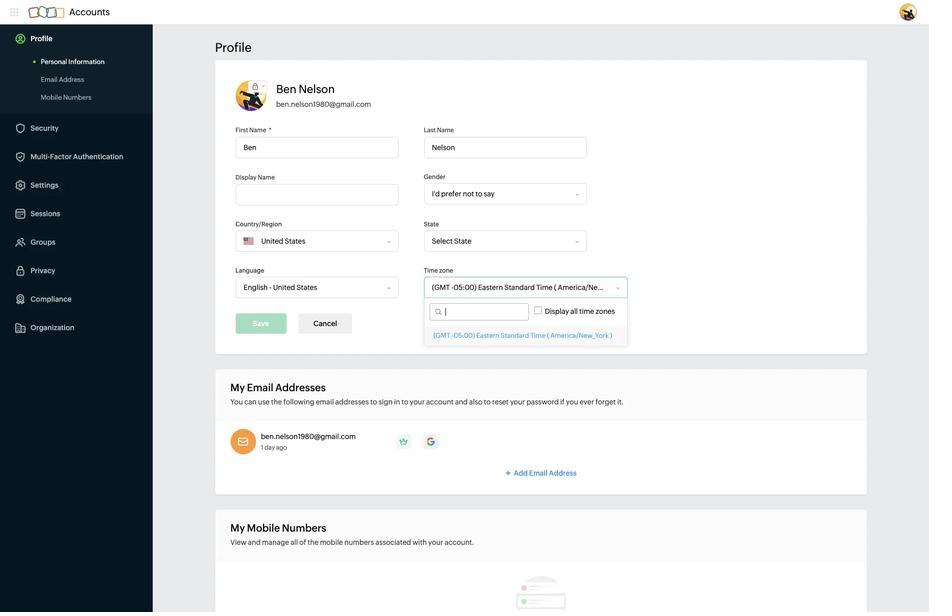 Task type: vqa. For each thing, say whether or not it's contained in the screenshot.
makeprimary "icon"
no



Task type: locate. For each thing, give the bounding box(es) containing it.
name up "country/region"
[[258, 174, 275, 181]]

time left (
[[531, 332, 546, 340]]

all
[[571, 308, 578, 316], [291, 539, 298, 547]]

your inside my mobile numbers view and manage all of the mobile numbers associated with your account.
[[429, 539, 443, 547]]

address down personal information
[[59, 76, 84, 84]]

first
[[236, 127, 248, 134]]

your right reset at the right bottom of page
[[510, 398, 525, 406]]

1 horizontal spatial your
[[429, 539, 443, 547]]

display up (
[[545, 308, 569, 316]]

email address
[[41, 76, 84, 84]]

0 horizontal spatial display
[[236, 174, 257, 181]]

1 horizontal spatial email
[[247, 382, 273, 394]]

0 vertical spatial the
[[271, 398, 282, 406]]

ben nelson ben.nelson1980@gmail.com
[[276, 83, 371, 108]]

addresses
[[335, 398, 369, 406]]

0 horizontal spatial time
[[424, 267, 438, 275]]

language
[[236, 267, 264, 275]]

0 horizontal spatial the
[[271, 398, 282, 406]]

0 vertical spatial my
[[230, 382, 245, 394]]

1 vertical spatial the
[[308, 539, 319, 547]]

accounts
[[69, 7, 110, 17]]

my mobile numbers view and manage all of the mobile numbers associated with your account.
[[230, 523, 474, 547]]

security
[[31, 124, 59, 132]]

address
[[59, 76, 84, 84], [549, 470, 577, 478]]

1 horizontal spatial the
[[308, 539, 319, 547]]

privacy
[[31, 267, 55, 275]]

and right view
[[248, 539, 261, 547]]

save button
[[236, 314, 287, 334]]

1 vertical spatial address
[[549, 470, 577, 478]]

settings
[[31, 181, 59, 189]]

2 vertical spatial email
[[529, 470, 548, 478]]

2 horizontal spatial email
[[529, 470, 548, 478]]

email up use
[[247, 382, 273, 394]]

my inside my email addresses you can use the following email addresses to sign in to your account and also to reset your password if you ever forget it.
[[230, 382, 245, 394]]

None field
[[425, 184, 576, 204], [254, 231, 383, 252], [425, 231, 576, 252], [236, 278, 387, 298], [425, 278, 617, 298], [425, 184, 576, 204], [254, 231, 383, 252], [425, 231, 576, 252], [236, 278, 387, 298], [425, 278, 617, 298]]

america/new_york
[[551, 332, 609, 340]]

save
[[253, 320, 269, 328]]

the right use
[[271, 398, 282, 406]]

0 horizontal spatial all
[[291, 539, 298, 547]]

the
[[271, 398, 282, 406], [308, 539, 319, 547]]

(gmt
[[434, 332, 450, 340]]

name left *
[[249, 127, 266, 134]]

name for display
[[258, 174, 275, 181]]

display
[[236, 174, 257, 181], [545, 308, 569, 316]]

0 horizontal spatial address
[[59, 76, 84, 84]]

0 vertical spatial mobile
[[41, 94, 62, 101]]

2 my from the top
[[230, 523, 245, 534]]

1 vertical spatial my
[[230, 523, 245, 534]]

your right with
[[429, 539, 443, 547]]

to right in
[[402, 398, 409, 406]]

1 horizontal spatial numbers
[[282, 523, 327, 534]]

to right also
[[484, 398, 491, 406]]

0 vertical spatial numbers
[[63, 94, 92, 101]]

0 horizontal spatial mobile
[[41, 94, 62, 101]]

multi-factor authentication
[[31, 153, 123, 161]]

eastern
[[477, 332, 500, 340]]

state
[[424, 221, 439, 228]]

0 vertical spatial email
[[41, 76, 58, 84]]

None text field
[[424, 137, 587, 158], [236, 184, 399, 206], [424, 137, 587, 158], [236, 184, 399, 206]]

1 vertical spatial email
[[247, 382, 273, 394]]

to
[[371, 398, 377, 406], [402, 398, 409, 406], [484, 398, 491, 406]]

1 vertical spatial numbers
[[282, 523, 327, 534]]

also
[[469, 398, 483, 406]]

the right of at the left bottom of the page
[[308, 539, 319, 547]]

1 vertical spatial time
[[531, 332, 546, 340]]

0 horizontal spatial email
[[41, 76, 58, 84]]

to left sign
[[371, 398, 377, 406]]

0 vertical spatial address
[[59, 76, 84, 84]]

email inside my email addresses you can use the following email addresses to sign in to your account and also to reset your password if you ever forget it.
[[247, 382, 273, 394]]

numbers up of at the left bottom of the page
[[282, 523, 327, 534]]

address right add in the right bottom of the page
[[549, 470, 577, 478]]

and inside my email addresses you can use the following email addresses to sign in to your account and also to reset your password if you ever forget it.
[[455, 398, 468, 406]]

ben.nelson1980@gmail.com
[[276, 100, 371, 108], [261, 433, 356, 441]]

2 horizontal spatial to
[[484, 398, 491, 406]]

cancel button
[[298, 314, 353, 334]]

addresses
[[275, 382, 326, 394]]

mobile
[[41, 94, 62, 101], [247, 523, 280, 534]]

display down the first
[[236, 174, 257, 181]]

2 horizontal spatial your
[[510, 398, 525, 406]]

your right in
[[410, 398, 425, 406]]

ben.nelson1980@gmail.com up ago
[[261, 433, 356, 441]]

the inside my mobile numbers view and manage all of the mobile numbers associated with your account.
[[308, 539, 319, 547]]

organization
[[31, 324, 74, 332]]

email right add in the right bottom of the page
[[529, 470, 548, 478]]

mobile up manage
[[247, 523, 280, 534]]

0 horizontal spatial and
[[248, 539, 261, 547]]

account.
[[445, 539, 474, 547]]

0 vertical spatial display
[[236, 174, 257, 181]]

profile
[[31, 35, 52, 43], [215, 41, 252, 55]]

ben.nelson1980@gmail.com down nelson
[[276, 100, 371, 108]]

all left time
[[571, 308, 578, 316]]

1 horizontal spatial and
[[455, 398, 468, 406]]

0 horizontal spatial your
[[410, 398, 425, 406]]

1 horizontal spatial display
[[545, 308, 569, 316]]

gender
[[424, 174, 446, 181]]

numbers
[[63, 94, 92, 101], [282, 523, 327, 534]]

1 horizontal spatial to
[[402, 398, 409, 406]]

you
[[230, 398, 243, 406]]

1 vertical spatial mobile
[[247, 523, 280, 534]]

numbers down "email address"
[[63, 94, 92, 101]]

ever
[[580, 398, 594, 406]]

primary image
[[396, 434, 411, 450]]

personal information
[[41, 58, 105, 66]]

ben
[[276, 83, 297, 96]]

my for my email addresses
[[230, 382, 245, 394]]

name right last
[[437, 127, 454, 134]]

my
[[230, 382, 245, 394], [230, 523, 245, 534]]

1 horizontal spatial address
[[549, 470, 577, 478]]

with
[[413, 539, 427, 547]]

1 horizontal spatial mobile
[[247, 523, 280, 534]]

and left also
[[455, 398, 468, 406]]

1 vertical spatial display
[[545, 308, 569, 316]]

1 horizontal spatial all
[[571, 308, 578, 316]]

0 horizontal spatial to
[[371, 398, 377, 406]]

profile up personal
[[31, 35, 52, 43]]

1 my from the top
[[230, 382, 245, 394]]

1 vertical spatial all
[[291, 539, 298, 547]]

associated
[[376, 539, 411, 547]]

email
[[41, 76, 58, 84], [247, 382, 273, 394], [529, 470, 548, 478]]

my up you
[[230, 382, 245, 394]]

1 vertical spatial and
[[248, 539, 261, 547]]

all left of at the left bottom of the page
[[291, 539, 298, 547]]

my inside my mobile numbers view and manage all of the mobile numbers associated with your account.
[[230, 523, 245, 534]]

the inside my email addresses you can use the following email addresses to sign in to your account and also to reset your password if you ever forget it.
[[271, 398, 282, 406]]

and
[[455, 398, 468, 406], [248, 539, 261, 547]]

(
[[547, 332, 549, 340]]

0 vertical spatial and
[[455, 398, 468, 406]]

profile up mprivacy image
[[215, 41, 252, 55]]

time
[[424, 267, 438, 275], [531, 332, 546, 340]]

*
[[269, 127, 272, 134]]

mobile down "email address"
[[41, 94, 62, 101]]

email down personal
[[41, 76, 58, 84]]

name
[[249, 127, 266, 134], [437, 127, 454, 134], [258, 174, 275, 181]]

numbers inside my mobile numbers view and manage all of the mobile numbers associated with your account.
[[282, 523, 327, 534]]

name for last
[[437, 127, 454, 134]]

display for display all time zones
[[545, 308, 569, 316]]

1 to from the left
[[371, 398, 377, 406]]

country/region
[[236, 221, 282, 228]]

your
[[410, 398, 425, 406], [510, 398, 525, 406], [429, 539, 443, 547]]

compliance
[[31, 295, 72, 304]]

all inside my mobile numbers view and manage all of the mobile numbers associated with your account.
[[291, 539, 298, 547]]

forget
[[596, 398, 616, 406]]

time left zone
[[424, 267, 438, 275]]

None text field
[[236, 137, 399, 158]]

my up view
[[230, 523, 245, 534]]



Task type: describe. For each thing, give the bounding box(es) containing it.
numbers
[[345, 539, 374, 547]]

display name
[[236, 174, 275, 181]]

0 horizontal spatial profile
[[31, 35, 52, 43]]

1 vertical spatial ben.nelson1980@gmail.com
[[261, 433, 356, 441]]

email
[[316, 398, 334, 406]]

zones
[[596, 308, 615, 316]]

05:00)
[[454, 332, 475, 340]]

you
[[566, 398, 579, 406]]

display all time zones
[[545, 308, 615, 316]]

cancel
[[314, 320, 337, 328]]

Search... field
[[441, 304, 528, 320]]

0 horizontal spatial numbers
[[63, 94, 92, 101]]

2 to from the left
[[402, 398, 409, 406]]

use
[[258, 398, 270, 406]]

password
[[527, 398, 559, 406]]

zone
[[439, 267, 453, 275]]

following
[[284, 398, 315, 406]]

last name
[[424, 127, 454, 134]]

sign
[[379, 398, 393, 406]]

my for my mobile numbers
[[230, 523, 245, 534]]

nelson
[[299, 83, 335, 96]]

email for my
[[247, 382, 273, 394]]

first name *
[[236, 127, 272, 134]]

reset
[[492, 398, 509, 406]]

ago
[[276, 445, 287, 452]]

mprivacy image
[[248, 81, 263, 92]]

last
[[424, 127, 436, 134]]

day
[[265, 445, 275, 452]]

it.
[[618, 398, 624, 406]]

groups
[[31, 238, 55, 247]]

time zone
[[424, 267, 453, 275]]

manage
[[262, 539, 289, 547]]

add email address
[[514, 470, 577, 478]]

view
[[230, 539, 247, 547]]

)
[[610, 332, 613, 340]]

authentication
[[73, 153, 123, 161]]

add
[[514, 470, 528, 478]]

multi-
[[31, 153, 50, 161]]

1 horizontal spatial profile
[[215, 41, 252, 55]]

in
[[394, 398, 400, 406]]

(gmt -05:00) eastern standard time ( america/new_york )
[[434, 332, 613, 340]]

factor
[[50, 153, 72, 161]]

name for first
[[249, 127, 266, 134]]

mobile
[[320, 539, 343, 547]]

account
[[426, 398, 454, 406]]

mobile inside my mobile numbers view and manage all of the mobile numbers associated with your account.
[[247, 523, 280, 534]]

3 to from the left
[[484, 398, 491, 406]]

display for display name
[[236, 174, 257, 181]]

of
[[300, 539, 306, 547]]

1
[[261, 445, 263, 452]]

standard
[[501, 332, 529, 340]]

personal
[[41, 58, 67, 66]]

time
[[580, 308, 594, 316]]

0 vertical spatial time
[[424, 267, 438, 275]]

-
[[452, 332, 454, 340]]

ben.nelson1980@gmail.com 1 day ago
[[261, 433, 356, 452]]

information
[[69, 58, 105, 66]]

and inside my mobile numbers view and manage all of the mobile numbers associated with your account.
[[248, 539, 261, 547]]

sessions
[[31, 210, 60, 218]]

if
[[561, 398, 565, 406]]

email for add
[[529, 470, 548, 478]]

0 vertical spatial ben.nelson1980@gmail.com
[[276, 100, 371, 108]]

0 vertical spatial all
[[571, 308, 578, 316]]

mobile numbers
[[41, 94, 92, 101]]

can
[[244, 398, 257, 406]]

my email addresses you can use the following email addresses to sign in to your account and also to reset your password if you ever forget it.
[[230, 382, 624, 406]]

1 horizontal spatial time
[[531, 332, 546, 340]]



